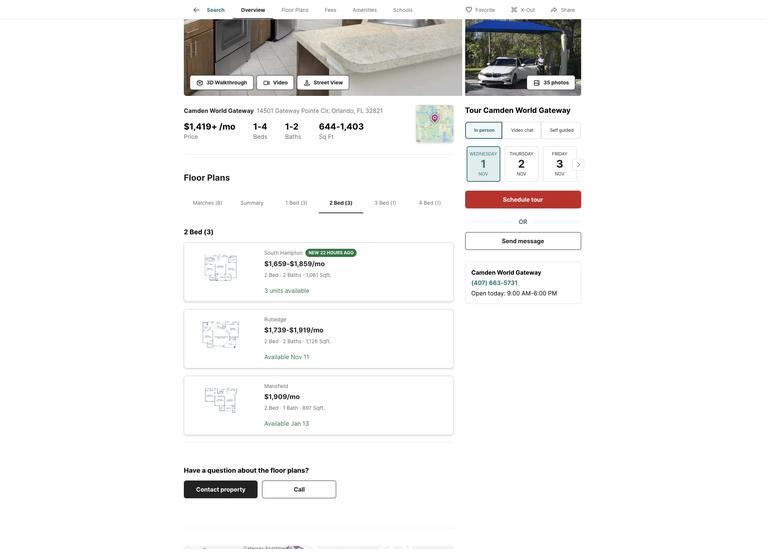 Task type: vqa. For each thing, say whether or not it's contained in the screenshot.
Jan in the bottom of the page
yes



Task type: locate. For each thing, give the bounding box(es) containing it.
1 horizontal spatial (1)
[[435, 200, 441, 206]]

0 vertical spatial floor
[[282, 7, 294, 13]]

fees
[[325, 7, 337, 13]]

1 vertical spatial 4
[[419, 200, 422, 206]]

baths down rutledge $1,739-$1,919/mo
[[288, 339, 302, 345]]

floor up matches
[[184, 173, 205, 183]]

2 available from the top
[[264, 421, 289, 428]]

self guided
[[550, 128, 574, 133]]

, left 'orlando'
[[328, 107, 330, 115]]

2 horizontal spatial (3)
[[345, 200, 353, 206]]

sqft. right 1,061
[[320, 272, 331, 279]]

0 vertical spatial 3
[[556, 158, 564, 170]]

nov inside thursday 2 nov
[[517, 171, 527, 177]]

0 vertical spatial floor plans
[[282, 7, 309, 13]]

search
[[207, 7, 225, 13]]

nov inside friday 3 nov
[[555, 171, 565, 177]]

4 right 3 bed (1) tab on the top of the page
[[419, 200, 422, 206]]

1 right summary tab
[[286, 200, 288, 206]]

schedule tour
[[503, 196, 543, 204]]

fl
[[357, 107, 364, 115]]

1 vertical spatial floor
[[184, 173, 205, 183]]

1 vertical spatial floor plans
[[184, 173, 230, 183]]

3 right 2 bed (3) tab
[[375, 200, 378, 206]]

5731
[[504, 280, 518, 287]]

floor plans left fees
[[282, 7, 309, 13]]

baths down the camden world gateway 14501 gateway pointe cir , orlando , fl 32821
[[285, 133, 301, 140]]

friday 3 nov
[[552, 151, 568, 177]]

list box
[[465, 122, 581, 139]]

0 horizontal spatial floor
[[184, 173, 205, 183]]

nov inside the wednesday 1 nov
[[479, 171, 488, 177]]

floor plans up matches (8)
[[184, 173, 230, 183]]

nov for 1
[[479, 171, 488, 177]]

world inside camden world gateway (407) 663-5731 open today: 9:00 am-6:00 pm
[[497, 269, 515, 277]]

summary
[[241, 200, 264, 206]]

(3) left 3 bed (1)
[[345, 200, 353, 206]]

0 horizontal spatial 4
[[261, 122, 267, 132]]

contact property
[[196, 487, 246, 494]]

0 horizontal spatial 1-
[[253, 122, 261, 132]]

0 horizontal spatial video
[[273, 79, 288, 86]]

(3) for 2 bed (3) tab
[[345, 200, 353, 206]]

camden up person
[[484, 106, 514, 115]]

0 horizontal spatial 2 bed (3)
[[184, 228, 214, 236]]

tour
[[532, 196, 543, 204]]

call button
[[262, 481, 336, 499]]

1 vertical spatial baths
[[288, 272, 302, 279]]

street view button
[[297, 75, 349, 90]]

gateway up 5731
[[516, 269, 541, 277]]

644-
[[319, 122, 340, 132]]

mansfield image
[[196, 388, 247, 423]]

camden for camden world gateway (407) 663-5731 open today: 9:00 am-6:00 pm
[[472, 269, 496, 277]]

1 tab list from the top
[[184, 0, 427, 19]]

plans up (8)
[[207, 173, 230, 183]]

4 up beds
[[261, 122, 267, 132]]

1 horizontal spatial 4
[[419, 200, 422, 206]]

2 tab list from the top
[[184, 192, 454, 214]]

1 horizontal spatial floor plans
[[282, 7, 309, 13]]

price
[[184, 133, 198, 140]]

6:00
[[534, 290, 547, 297]]

1- inside 1-4 beds
[[253, 122, 261, 132]]

a
[[202, 467, 206, 475]]

in person
[[475, 128, 495, 133]]

tab list
[[184, 0, 427, 19], [184, 192, 454, 214]]

1 horizontal spatial video
[[511, 128, 523, 133]]

available jan 13
[[264, 421, 309, 428]]

1-
[[253, 122, 261, 132], [285, 122, 293, 132]]

0 horizontal spatial image image
[[184, 0, 462, 96]]

about
[[238, 467, 257, 475]]

video left chat
[[511, 128, 523, 133]]

0 horizontal spatial world
[[210, 107, 227, 115]]

(3) inside 1 bed (3) tab
[[301, 200, 308, 206]]

map entry image
[[416, 105, 453, 142]]

(3) left 2 bed (3) tab
[[301, 200, 308, 206]]

1
[[481, 158, 486, 170], [286, 200, 288, 206], [283, 405, 285, 412]]

1 available from the top
[[264, 354, 289, 361]]

1- for 4
[[253, 122, 261, 132]]

available nov 11
[[264, 354, 309, 361]]

1 vertical spatial 1
[[286, 200, 288, 206]]

4 bed (1)
[[419, 200, 441, 206]]

schedule
[[503, 196, 530, 204]]

bed
[[289, 200, 299, 206], [334, 200, 344, 206], [379, 200, 389, 206], [424, 200, 433, 206], [190, 228, 202, 236], [269, 272, 279, 279], [269, 339, 279, 345], [269, 405, 279, 412]]

1- down the camden world gateway 14501 gateway pointe cir , orlando , fl 32821
[[285, 122, 293, 132]]

orlando
[[332, 107, 354, 115]]

gateway
[[539, 106, 571, 115], [228, 107, 254, 115], [275, 107, 300, 115], [516, 269, 541, 277]]

2 horizontal spatial 1
[[481, 158, 486, 170]]

3 down the friday at right
[[556, 158, 564, 170]]

1 horizontal spatial world
[[497, 269, 515, 277]]

· down the $1,909/mo
[[280, 405, 281, 412]]

1 horizontal spatial ,
[[354, 107, 355, 115]]

1 horizontal spatial floor
[[282, 7, 294, 13]]

south hampton
[[264, 250, 303, 256]]

897
[[302, 405, 312, 412]]

camden up "(407)"
[[472, 269, 496, 277]]

0 vertical spatial available
[[264, 354, 289, 361]]

0 vertical spatial 4
[[261, 122, 267, 132]]

world up chat
[[516, 106, 537, 115]]

image image
[[184, 0, 462, 96], [465, 1, 581, 96]]

3
[[556, 158, 564, 170], [375, 200, 378, 206], [264, 287, 268, 295]]

nov for 2
[[517, 171, 527, 177]]

list box containing in person
[[465, 122, 581, 139]]

sqft. for $1,739-$1,919/mo
[[319, 339, 331, 345]]

0 vertical spatial 2 bed (3)
[[329, 200, 353, 206]]

1 left bath at the left of page
[[283, 405, 285, 412]]

next image
[[572, 159, 584, 171]]

world up 5731
[[497, 269, 515, 277]]

3 inside tab
[[375, 200, 378, 206]]

1- up beds
[[253, 122, 261, 132]]

1 vertical spatial 2 bed (3)
[[184, 228, 214, 236]]

matches (8) tab
[[185, 194, 230, 212]]

1 (1) from the left
[[390, 200, 397, 206]]

2 inside 1-2 baths
[[293, 122, 299, 132]]

camden world gateway (407) 663-5731 open today: 9:00 am-6:00 pm
[[472, 269, 557, 297]]

available down "2 bed · 2 baths · 1,126 sqft."
[[264, 354, 289, 361]]

1 vertical spatial tab list
[[184, 192, 454, 214]]

0 vertical spatial sqft.
[[320, 272, 331, 279]]

2 1- from the left
[[285, 122, 293, 132]]

video up the camden world gateway 14501 gateway pointe cir , orlando , fl 32821
[[273, 79, 288, 86]]

2 , from the left
[[354, 107, 355, 115]]

1 vertical spatial 3
[[375, 200, 378, 206]]

1,403
[[340, 122, 364, 132]]

2 vertical spatial sqft.
[[313, 405, 325, 412]]

walkthrough
[[215, 79, 247, 86]]

tour camden world gateway
[[465, 106, 571, 115]]

(3) down matches (8) tab
[[204, 228, 214, 236]]

x-out
[[521, 6, 535, 13]]

3 units available
[[264, 287, 309, 295]]

available for $1,909/mo
[[264, 421, 289, 428]]

(1) inside 4 bed (1) tab
[[435, 200, 441, 206]]

favorite
[[476, 6, 495, 13]]

plans?
[[287, 467, 309, 475]]

baths
[[285, 133, 301, 140], [288, 272, 302, 279], [288, 339, 302, 345]]

1 horizontal spatial 1-
[[285, 122, 293, 132]]

1 down 'wednesday'
[[481, 158, 486, 170]]

video for video chat
[[511, 128, 523, 133]]

(3)
[[301, 200, 308, 206], [345, 200, 353, 206], [204, 228, 214, 236]]

(1) for 4 bed (1)
[[435, 200, 441, 206]]

1 vertical spatial available
[[264, 421, 289, 428]]

plans left fees
[[295, 7, 309, 13]]

1 vertical spatial plans
[[207, 173, 230, 183]]

0 horizontal spatial ,
[[328, 107, 330, 115]]

nov down thursday
[[517, 171, 527, 177]]

0 vertical spatial tab list
[[184, 0, 427, 19]]

/mo
[[219, 122, 236, 132]]

video inside button
[[273, 79, 288, 86]]

floor plans inside tab
[[282, 7, 309, 13]]

camden inside camden world gateway (407) 663-5731 open today: 9:00 am-6:00 pm
[[472, 269, 496, 277]]

world up the /mo
[[210, 107, 227, 115]]

2 bed · 1 bath · 897 sqft.
[[264, 405, 325, 412]]

2 vertical spatial baths
[[288, 339, 302, 345]]

sqft. for $1,659-$1,859/mo
[[320, 272, 331, 279]]

sqft. right 897
[[313, 405, 325, 412]]

1-4 beds
[[253, 122, 267, 140]]

2
[[293, 122, 299, 132], [518, 158, 525, 170], [329, 200, 333, 206], [184, 228, 188, 236], [264, 272, 267, 279], [283, 272, 286, 279], [264, 339, 267, 345], [283, 339, 286, 345], [264, 405, 267, 412]]

0 horizontal spatial 1
[[283, 405, 285, 412]]

ago
[[344, 250, 354, 256]]

available left jan
[[264, 421, 289, 428]]

2 vertical spatial 1
[[283, 405, 285, 412]]

1 vertical spatial sqft.
[[319, 339, 331, 345]]

1 horizontal spatial 1
[[286, 200, 288, 206]]

1 horizontal spatial plans
[[295, 7, 309, 13]]

summary tab
[[230, 194, 274, 212]]

camden up $1,419+
[[184, 107, 208, 115]]

(1)
[[390, 200, 397, 206], [435, 200, 441, 206]]

, left fl
[[354, 107, 355, 115]]

1 1- from the left
[[253, 122, 261, 132]]

$1,909/mo
[[264, 393, 300, 401]]

world
[[516, 106, 537, 115], [210, 107, 227, 115], [497, 269, 515, 277]]

1- inside 1-2 baths
[[285, 122, 293, 132]]

south
[[264, 250, 279, 256]]

floor
[[282, 7, 294, 13], [184, 173, 205, 183]]

1 horizontal spatial (3)
[[301, 200, 308, 206]]

baths down $1,659-$1,859/mo
[[288, 272, 302, 279]]

0 vertical spatial plans
[[295, 7, 309, 13]]

1 bed (3)
[[286, 200, 308, 206]]

floor right overview at top left
[[282, 7, 294, 13]]

nov down the friday at right
[[555, 171, 565, 177]]

send
[[502, 238, 517, 245]]

0 horizontal spatial floor plans
[[184, 173, 230, 183]]

$1,419+ /mo price
[[184, 122, 236, 140]]

floor inside tab
[[282, 7, 294, 13]]

schools
[[393, 7, 413, 13]]

(3) inside 2 bed (3) tab
[[345, 200, 353, 206]]

overview tab
[[233, 1, 273, 19]]

view
[[330, 79, 343, 86]]

chat
[[525, 128, 534, 133]]

jan
[[291, 421, 301, 428]]

3 for (1)
[[375, 200, 378, 206]]

baths for $1,659-$1,859/mo
[[288, 272, 302, 279]]

1-2 baths
[[285, 122, 301, 140]]

(1) inside 3 bed (1) tab
[[390, 200, 397, 206]]

1,126
[[306, 339, 318, 345]]

· left 897
[[300, 405, 301, 412]]

0 horizontal spatial 3
[[264, 287, 268, 295]]

nov down 'wednesday'
[[479, 171, 488, 177]]

2 horizontal spatial 3
[[556, 158, 564, 170]]

schools tab
[[385, 1, 421, 19]]

thursday 2 nov
[[510, 151, 534, 177]]

1 horizontal spatial 3
[[375, 200, 378, 206]]

1 horizontal spatial 2 bed (3)
[[329, 200, 353, 206]]

2 horizontal spatial world
[[516, 106, 537, 115]]

(407) 663-5731 link
[[472, 280, 518, 287]]

sqft. right '1,126'
[[319, 339, 331, 345]]

3 left units
[[264, 287, 268, 295]]

2 (1) from the left
[[435, 200, 441, 206]]

schedule tour button
[[465, 191, 581, 209]]

sqft. for $1,909/mo
[[313, 405, 325, 412]]

2 bed (3)
[[329, 200, 353, 206], [184, 228, 214, 236]]

0 vertical spatial 1
[[481, 158, 486, 170]]

4 bed (1) tab
[[408, 194, 452, 212]]

south hampton image
[[196, 255, 247, 290]]

,
[[328, 107, 330, 115], [354, 107, 355, 115]]

0 vertical spatial video
[[273, 79, 288, 86]]

sqft.
[[320, 272, 331, 279], [319, 339, 331, 345], [313, 405, 325, 412]]

send message button
[[465, 232, 581, 250]]

0 horizontal spatial (3)
[[204, 228, 214, 236]]

0 horizontal spatial (1)
[[390, 200, 397, 206]]

video
[[273, 79, 288, 86], [511, 128, 523, 133]]

floor plans
[[282, 7, 309, 13], [184, 173, 230, 183]]

fees tab
[[317, 1, 345, 19]]

2 vertical spatial 3
[[264, 287, 268, 295]]

nov
[[479, 171, 488, 177], [517, 171, 527, 177], [555, 171, 565, 177], [291, 354, 302, 361]]

·
[[280, 272, 281, 279], [303, 272, 304, 279], [280, 339, 281, 345], [303, 339, 304, 345], [280, 405, 281, 412], [300, 405, 301, 412]]

1 vertical spatial video
[[511, 128, 523, 133]]



Task type: describe. For each thing, give the bounding box(es) containing it.
today:
[[488, 290, 506, 297]]

out
[[526, 6, 535, 13]]

rutledge image
[[196, 322, 247, 357]]

wednesday
[[470, 151, 497, 157]]

message
[[518, 238, 544, 245]]

or
[[519, 218, 528, 226]]

1,061
[[306, 272, 318, 279]]

0 vertical spatial baths
[[285, 133, 301, 140]]

nov for 3
[[555, 171, 565, 177]]

· down $1,739-
[[280, 339, 281, 345]]

1 inside the wednesday 1 nov
[[481, 158, 486, 170]]

tour
[[465, 106, 482, 115]]

ft
[[328, 133, 334, 140]]

· down $1,659-
[[280, 272, 281, 279]]

1 horizontal spatial image image
[[465, 1, 581, 96]]

· left 1,061
[[303, 272, 304, 279]]

open
[[472, 290, 487, 297]]

2 bed (3) tab
[[319, 194, 363, 212]]

sq
[[319, 133, 326, 140]]

friday
[[552, 151, 568, 157]]

32821
[[365, 107, 383, 115]]

9:00
[[507, 290, 520, 297]]

2 bed (3) inside tab
[[329, 200, 353, 206]]

3 inside friday 3 nov
[[556, 158, 564, 170]]

mansfield $1,909/mo
[[264, 383, 300, 401]]

world for camden world gateway (407) 663-5731 open today: 9:00 am-6:00 pm
[[497, 269, 515, 277]]

send message
[[502, 238, 544, 245]]

floor
[[271, 467, 286, 475]]

11
[[304, 354, 309, 361]]

1 inside 1 bed (3) tab
[[286, 200, 288, 206]]

tab list containing search
[[184, 0, 427, 19]]

4 inside 1-4 beds
[[261, 122, 267, 132]]

property
[[221, 487, 246, 494]]

3d walkthrough
[[207, 79, 247, 86]]

x-out button
[[504, 2, 541, 17]]

rutledge $1,739-$1,919/mo
[[264, 317, 324, 334]]

floor plans tab
[[273, 1, 317, 19]]

available
[[285, 287, 309, 295]]

have
[[184, 467, 200, 475]]

hours
[[327, 250, 343, 256]]

tab list containing matches (8)
[[184, 192, 454, 214]]

35 photos
[[544, 79, 569, 86]]

bath
[[287, 405, 298, 412]]

4 inside 4 bed (1) tab
[[419, 200, 422, 206]]

self
[[550, 128, 558, 133]]

guided
[[560, 128, 574, 133]]

644-1,403 sq ft
[[319, 122, 364, 140]]

gateway up 1-2 baths at the left top
[[275, 107, 300, 115]]

share button
[[544, 2, 581, 17]]

world for camden world gateway 14501 gateway pointe cir , orlando , fl 32821
[[210, 107, 227, 115]]

contact property button
[[184, 481, 258, 499]]

3d walkthrough button
[[190, 75, 253, 90]]

3d
[[207, 79, 214, 86]]

plans inside tab
[[295, 7, 309, 13]]

· left '1,126'
[[303, 339, 304, 345]]

pointe
[[301, 107, 319, 115]]

rutledge
[[264, 317, 286, 323]]

contact
[[196, 487, 219, 494]]

22
[[320, 250, 326, 256]]

35 photos button
[[527, 75, 575, 90]]

x-
[[521, 6, 526, 13]]

1 , from the left
[[328, 107, 330, 115]]

1- for 2
[[285, 122, 293, 132]]

overview
[[241, 7, 265, 13]]

map region
[[175, 477, 459, 550]]

photos
[[552, 79, 569, 86]]

(1) for 3 bed (1)
[[390, 200, 397, 206]]

call link
[[262, 481, 336, 499]]

camden world gateway 14501 gateway pointe cir , orlando , fl 32821
[[184, 107, 383, 115]]

3 bed (1) tab
[[363, 194, 408, 212]]

pm
[[548, 290, 557, 297]]

2 bed · 2 baths · 1,061 sqft.
[[264, 272, 331, 279]]

hampton
[[280, 250, 303, 256]]

3 bed (1)
[[375, 200, 397, 206]]

(3) for 1 bed (3) tab
[[301, 200, 308, 206]]

gateway inside camden world gateway (407) 663-5731 open today: 9:00 am-6:00 pm
[[516, 269, 541, 277]]

amenities
[[353, 7, 377, 13]]

0 horizontal spatial plans
[[207, 173, 230, 183]]

beds
[[253, 133, 267, 140]]

$1,659-$1,859/mo
[[264, 260, 325, 268]]

gateway up the /mo
[[228, 107, 254, 115]]

new 22 hours ago
[[309, 250, 354, 256]]

13
[[303, 421, 309, 428]]

call
[[294, 487, 305, 494]]

mansfield
[[264, 383, 288, 390]]

gateway up self
[[539, 106, 571, 115]]

in
[[475, 128, 479, 133]]

$1,419+
[[184, 122, 217, 132]]

question
[[207, 467, 236, 475]]

matches
[[193, 200, 214, 206]]

2 inside tab
[[329, 200, 333, 206]]

camden for camden world gateway 14501 gateway pointe cir , orlando , fl 32821
[[184, 107, 208, 115]]

2 inside thursday 2 nov
[[518, 158, 525, 170]]

(8)
[[215, 200, 222, 206]]

video button
[[256, 75, 294, 90]]

street view
[[314, 79, 343, 86]]

video chat
[[511, 128, 534, 133]]

663-
[[489, 280, 504, 287]]

units
[[270, 287, 283, 295]]

amenities tab
[[345, 1, 385, 19]]

$1,859/mo
[[290, 260, 325, 268]]

(407)
[[472, 280, 488, 287]]

have a question about the floor plans?
[[184, 467, 309, 475]]

baths for $1,739-$1,919/mo
[[288, 339, 302, 345]]

favorite button
[[459, 2, 501, 17]]

nov left 11
[[291, 354, 302, 361]]

available for $1,739-
[[264, 354, 289, 361]]

3 for available
[[264, 287, 268, 295]]

share
[[561, 6, 575, 13]]

1 bed (3) tab
[[274, 194, 319, 212]]

search link
[[192, 6, 225, 14]]

video for video
[[273, 79, 288, 86]]

street
[[314, 79, 329, 86]]

new
[[309, 250, 319, 256]]



